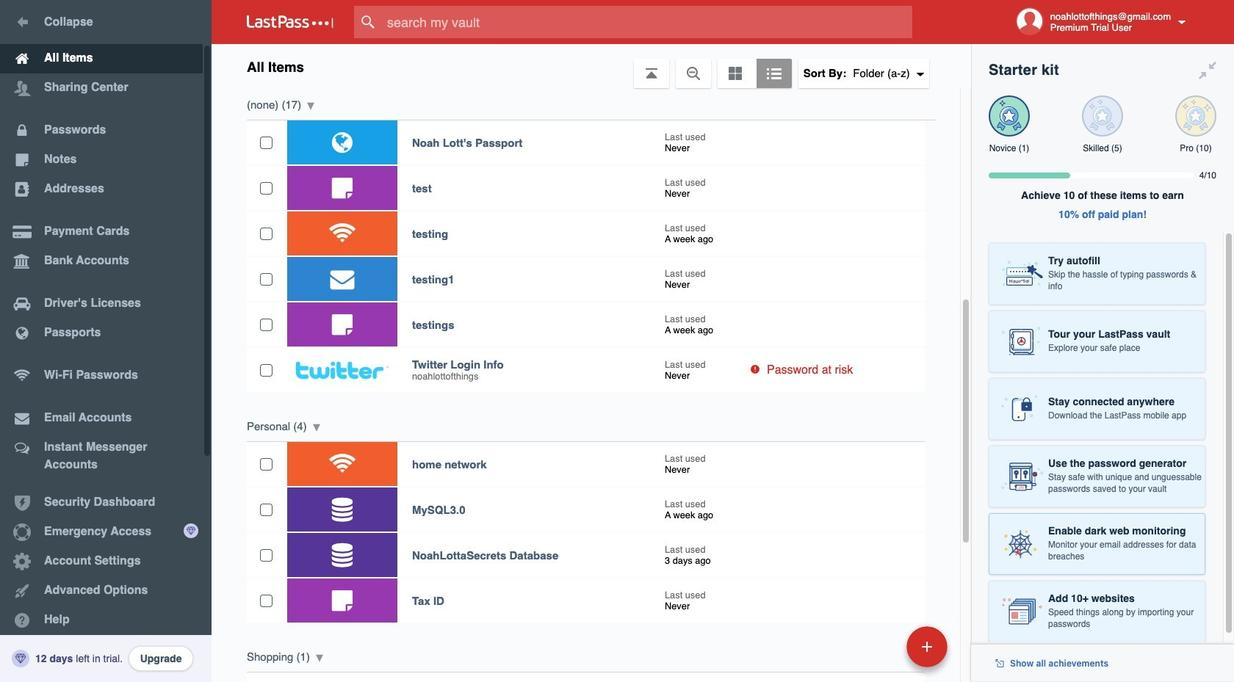 Task type: describe. For each thing, give the bounding box(es) containing it.
vault options navigation
[[212, 44, 972, 88]]

Search search field
[[354, 6, 941, 38]]

lastpass image
[[247, 15, 334, 29]]

main navigation navigation
[[0, 0, 212, 683]]



Task type: locate. For each thing, give the bounding box(es) containing it.
search my vault text field
[[354, 6, 941, 38]]

new item navigation
[[806, 622, 957, 683]]

new item element
[[806, 626, 953, 668]]



Task type: vqa. For each thing, say whether or not it's contained in the screenshot.
LastPass image
yes



